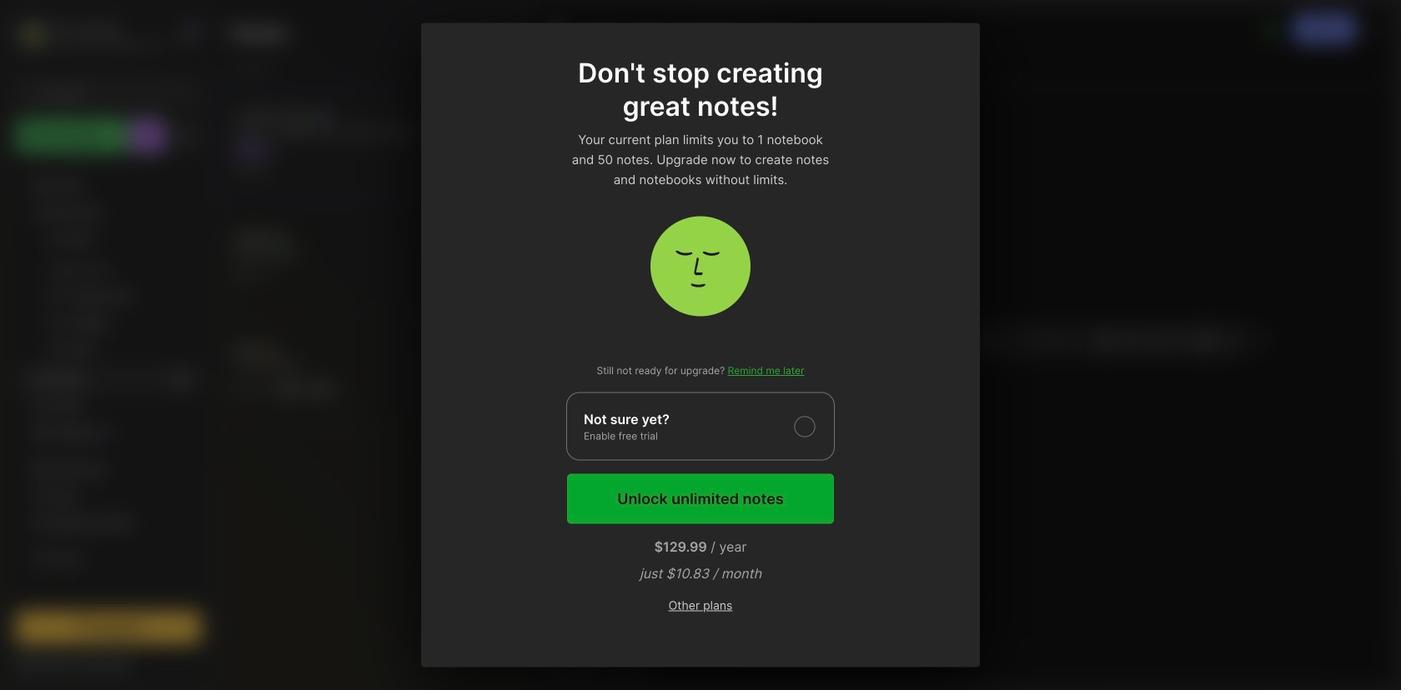Task type: vqa. For each thing, say whether or not it's contained in the screenshot.
Upgrade
no



Task type: locate. For each thing, give the bounding box(es) containing it.
dialog
[[421, 23, 980, 668]]

Search text field
[[46, 85, 179, 101]]

group
[[16, 226, 200, 373]]

expand tags image
[[22, 491, 32, 501]]

tree inside main element
[[6, 163, 211, 596]]

None search field
[[46, 83, 179, 103]]

main element
[[0, 0, 217, 691]]

note window element
[[535, 5, 1396, 686]]

tree
[[6, 163, 211, 596]]

None checkbox
[[566, 392, 835, 461]]

group inside main element
[[16, 226, 200, 373]]

happy face illustration image
[[651, 216, 751, 317]]



Task type: describe. For each thing, give the bounding box(es) containing it.
Note Editor text field
[[535, 86, 1395, 651]]

expand notebooks image
[[22, 465, 32, 475]]

add a reminder image
[[545, 658, 565, 678]]

none search field inside main element
[[46, 83, 179, 103]]

add tag image
[[574, 658, 594, 678]]

expand note image
[[547, 19, 567, 39]]



